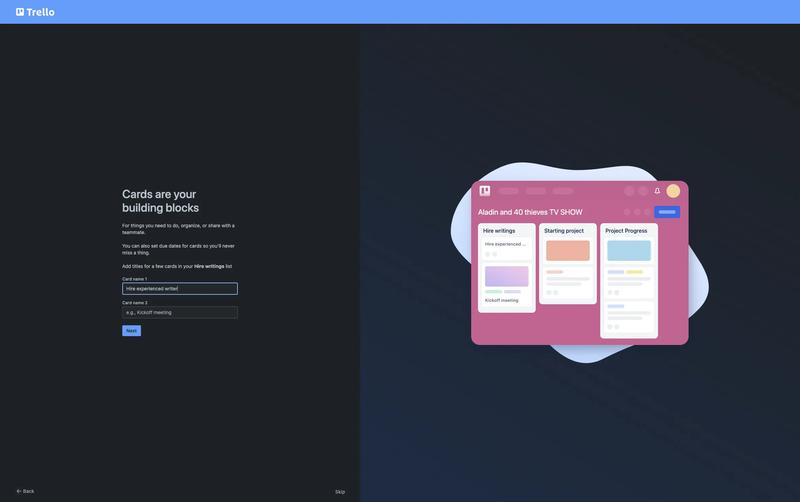 Task type: vqa. For each thing, say whether or not it's contained in the screenshot.
the top HR
no



Task type: describe. For each thing, give the bounding box(es) containing it.
starting
[[545, 228, 565, 234]]

thing.
[[137, 250, 150, 256]]

due
[[159, 243, 167, 249]]

to
[[167, 223, 171, 229]]

in
[[178, 264, 182, 269]]

1 vertical spatial trello image
[[478, 184, 492, 198]]

hire experienced writer
[[485, 242, 535, 247]]

1 vertical spatial writings
[[205, 264, 224, 269]]

2
[[145, 301, 148, 306]]

skip button
[[335, 489, 345, 496]]

you'll
[[210, 243, 221, 249]]

cards inside you can also set due dates for cards so you'll never miss a thing.
[[190, 243, 202, 249]]

never
[[222, 243, 235, 249]]

project progress
[[606, 228, 648, 234]]

you can also set due dates for cards so you'll never miss a thing.
[[122, 243, 235, 256]]

cards are your building blocks
[[122, 187, 199, 214]]

aladin
[[478, 208, 498, 217]]

card for card name 2
[[122, 301, 132, 306]]

organize,
[[181, 223, 201, 229]]

name for 1
[[133, 277, 144, 282]]

with
[[222, 223, 231, 229]]

name for 2
[[133, 301, 144, 306]]

for inside you can also set due dates for cards so you'll never miss a thing.
[[182, 243, 188, 249]]

building
[[122, 201, 163, 214]]

back
[[23, 489, 34, 495]]

you
[[146, 223, 154, 229]]

kickoff
[[485, 298, 500, 304]]

list
[[226, 264, 232, 269]]

a inside for things you need to do, organize, or share with a teammate.
[[232, 223, 235, 229]]

starting project
[[545, 228, 584, 234]]

do,
[[173, 223, 180, 229]]

for things you need to do, organize, or share with a teammate.
[[122, 223, 235, 235]]

also
[[141, 243, 150, 249]]

0 horizontal spatial for
[[144, 264, 150, 269]]

miss
[[122, 250, 132, 256]]

1 vertical spatial your
[[183, 264, 193, 269]]

card for card name 1
[[122, 277, 132, 282]]

add titles for a few cards in your hire writings list
[[122, 264, 232, 269]]

and
[[500, 208, 512, 217]]

can
[[132, 243, 140, 249]]

Card name 2 text field
[[122, 307, 238, 319]]



Task type: locate. For each thing, give the bounding box(es) containing it.
0 horizontal spatial writings
[[205, 264, 224, 269]]

writings up experienced
[[495, 228, 515, 234]]

1 name from the top
[[133, 277, 144, 282]]

2 name from the top
[[133, 301, 144, 306]]

name
[[133, 277, 144, 282], [133, 301, 144, 306]]

need
[[155, 223, 166, 229]]

titles
[[132, 264, 143, 269]]

hire for hire writings
[[483, 228, 494, 234]]

0 horizontal spatial cards
[[165, 264, 177, 269]]

1 horizontal spatial for
[[182, 243, 188, 249]]

0 horizontal spatial trello image
[[15, 4, 56, 20]]

experienced
[[495, 242, 521, 247]]

1 vertical spatial cards
[[165, 264, 177, 269]]

a left few
[[152, 264, 154, 269]]

card name 2
[[122, 301, 148, 306]]

0 vertical spatial your
[[174, 187, 196, 201]]

skip
[[335, 490, 345, 495]]

kickoff meeting
[[485, 298, 519, 304]]

aladin and 40 thieves tv show
[[478, 208, 583, 217]]

tv
[[550, 208, 559, 217]]

hire down hire writings
[[485, 242, 494, 247]]

teammate.
[[122, 230, 146, 235]]

1 vertical spatial hire
[[485, 242, 494, 247]]

dates
[[169, 243, 181, 249]]

for
[[122, 223, 129, 229]]

0 horizontal spatial a
[[134, 250, 136, 256]]

few
[[156, 264, 163, 269]]

0 vertical spatial writings
[[495, 228, 515, 234]]

0 vertical spatial for
[[182, 243, 188, 249]]

for right titles
[[144, 264, 150, 269]]

hire writings
[[483, 228, 515, 234]]

next
[[126, 328, 137, 334]]

0 vertical spatial card
[[122, 277, 132, 282]]

1 horizontal spatial writings
[[495, 228, 515, 234]]

0 vertical spatial a
[[232, 223, 235, 229]]

your right are
[[174, 187, 196, 201]]

your
[[174, 187, 196, 201], [183, 264, 193, 269]]

things
[[131, 223, 144, 229]]

trello image
[[15, 4, 56, 20], [478, 184, 492, 198]]

1 horizontal spatial cards
[[190, 243, 202, 249]]

2 horizontal spatial a
[[232, 223, 235, 229]]

1 card from the top
[[122, 277, 132, 282]]

a inside you can also set due dates for cards so you'll never miss a thing.
[[134, 250, 136, 256]]

a right 'with'
[[232, 223, 235, 229]]

show
[[561, 208, 583, 217]]

1 horizontal spatial trello image
[[478, 184, 492, 198]]

Card name 1 text field
[[122, 283, 238, 295]]

or
[[202, 223, 207, 229]]

cards left in
[[165, 264, 177, 269]]

1 horizontal spatial a
[[152, 264, 154, 269]]

40
[[514, 208, 523, 217]]

writer
[[522, 242, 535, 247]]

writings
[[495, 228, 515, 234], [205, 264, 224, 269]]

card down add
[[122, 277, 132, 282]]

hire for hire experienced writer
[[485, 242, 494, 247]]

you
[[122, 243, 130, 249]]

card left 2
[[122, 301, 132, 306]]

0 vertical spatial name
[[133, 277, 144, 282]]

0 vertical spatial trello image
[[15, 4, 56, 20]]

project
[[566, 228, 584, 234]]

meeting
[[501, 298, 519, 304]]

0 vertical spatial cards
[[190, 243, 202, 249]]

progress
[[625, 228, 648, 234]]

1 vertical spatial for
[[144, 264, 150, 269]]

name left 1
[[133, 277, 144, 282]]

2 card from the top
[[122, 301, 132, 306]]

hire
[[483, 228, 494, 234], [485, 242, 494, 247], [194, 264, 204, 269]]

your right in
[[183, 264, 193, 269]]

1 vertical spatial card
[[122, 301, 132, 306]]

add
[[122, 264, 131, 269]]

card name 1
[[122, 277, 147, 282]]

card
[[122, 277, 132, 282], [122, 301, 132, 306]]

blocks
[[166, 201, 199, 214]]

for right dates
[[182, 243, 188, 249]]

project
[[606, 228, 624, 234]]

a
[[232, 223, 235, 229], [134, 250, 136, 256], [152, 264, 154, 269]]

1 vertical spatial a
[[134, 250, 136, 256]]

0 vertical spatial hire
[[483, 228, 494, 234]]

so
[[203, 243, 208, 249]]

2 vertical spatial a
[[152, 264, 154, 269]]

1
[[145, 277, 147, 282]]

back button
[[15, 488, 34, 496]]

hire right in
[[194, 264, 204, 269]]

name left 2
[[133, 301, 144, 306]]

for
[[182, 243, 188, 249], [144, 264, 150, 269]]

writings left "list"
[[205, 264, 224, 269]]

next button
[[122, 326, 141, 337]]

2 vertical spatial hire
[[194, 264, 204, 269]]

share
[[208, 223, 220, 229]]

are
[[155, 187, 171, 201]]

cards
[[122, 187, 153, 201]]

hire down aladin
[[483, 228, 494, 234]]

thieves
[[525, 208, 548, 217]]

1 vertical spatial name
[[133, 301, 144, 306]]

cards
[[190, 243, 202, 249], [165, 264, 177, 269]]

a down can
[[134, 250, 136, 256]]

cards left the so
[[190, 243, 202, 249]]

set
[[151, 243, 158, 249]]

your inside cards are your building blocks
[[174, 187, 196, 201]]



